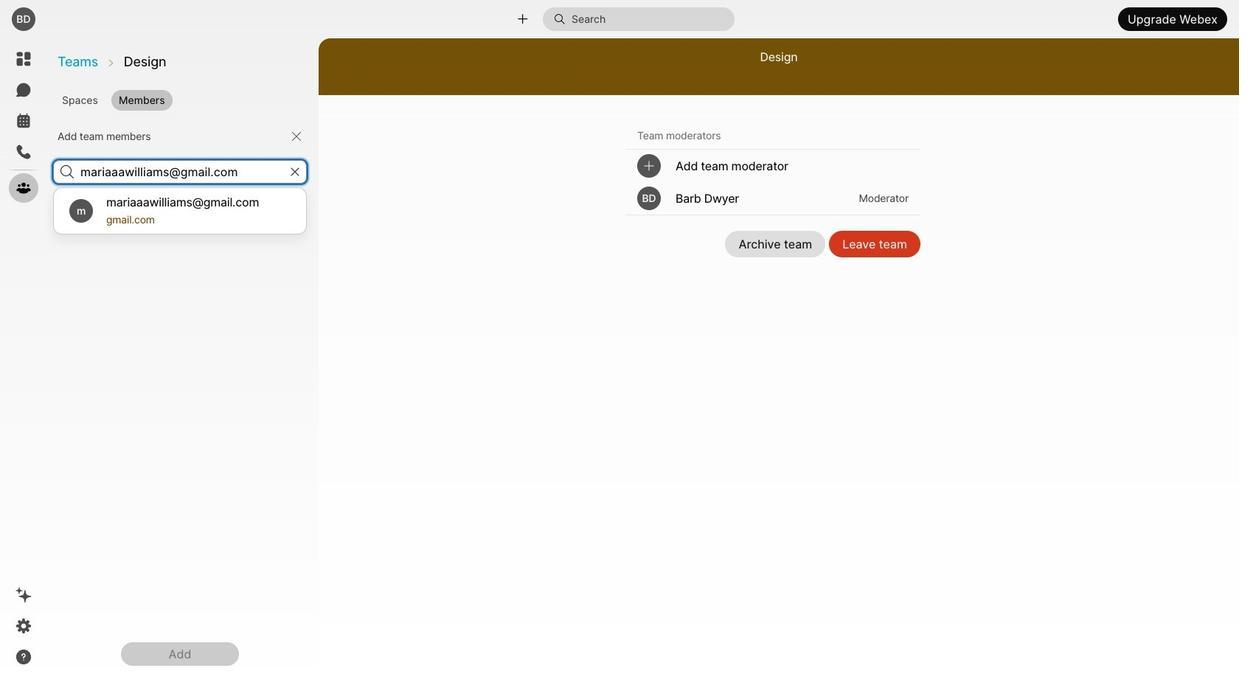 Task type: describe. For each thing, give the bounding box(es) containing it.
search_18 image
[[61, 165, 74, 179]]

Add people by name or email text field
[[53, 160, 307, 184]]

mariaaawilliams@gmail.com list item
[[58, 192, 303, 230]]

add team moderator list item
[[626, 150, 921, 182]]

close add team members section image
[[291, 131, 303, 142]]



Task type: vqa. For each thing, say whether or not it's contained in the screenshot.
alert
no



Task type: locate. For each thing, give the bounding box(es) containing it.
navigation
[[0, 38, 47, 685]]

team moderators list
[[626, 150, 921, 215]]

tab list
[[52, 84, 317, 112]]

list item
[[47, 122, 313, 151]]

webex tab list
[[9, 44, 38, 203]]

barb dwyer list item
[[626, 182, 921, 215]]



